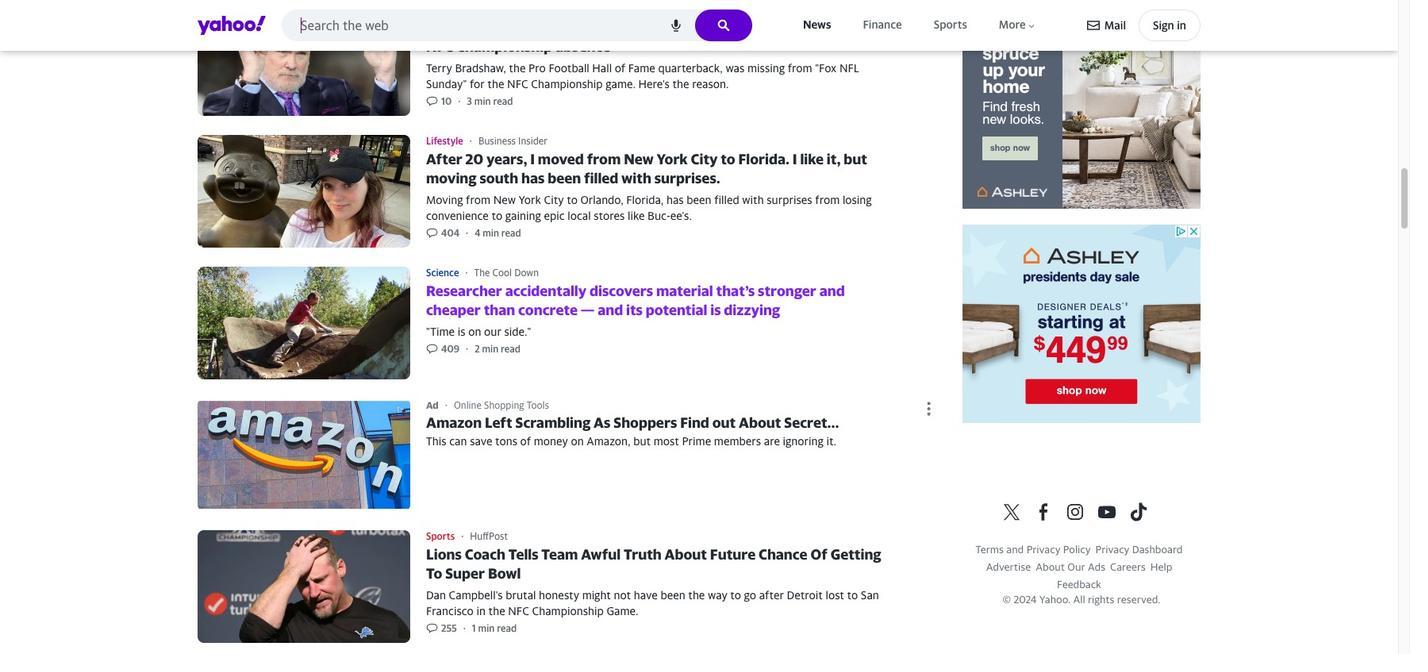 Task type: vqa. For each thing, say whether or not it's contained in the screenshot.


Task type: locate. For each thing, give the bounding box(es) containing it.
· up lions
[[461, 530, 464, 542]]

city up surprises. in the top of the page
[[691, 151, 718, 168]]

|
[[516, 3, 518, 15]]

1 vertical spatial with
[[743, 193, 764, 206]]

and down discovers
[[598, 302, 623, 318]]

1 vertical spatial like
[[628, 209, 645, 222]]

0 vertical spatial new
[[624, 151, 654, 168]]

in inside dan campbell's brutal honesty might not have been the way to go after detroit lost to san francisco in the nfc championship game.
[[477, 604, 486, 618]]

0 vertical spatial has
[[522, 170, 545, 187]]

1 horizontal spatial with
[[743, 193, 764, 206]]

· up where
[[461, 3, 464, 15]]

min right 4
[[483, 227, 499, 239]]

filled inside "after 20 years, i moved from new york city to florida. i like it, but moving south has been filled with surprises."
[[584, 170, 619, 187]]

0 horizontal spatial is
[[458, 325, 466, 338]]

2 horizontal spatial and
[[1007, 543, 1024, 556]]

in down campbell's
[[477, 604, 486, 618]]

0 horizontal spatial with
[[622, 170, 652, 187]]

terms
[[976, 543, 1004, 556]]

20
[[466, 151, 484, 168]]

but down shoppers
[[634, 435, 651, 448]]

0 vertical spatial city
[[691, 151, 718, 168]]

and right stronger
[[820, 283, 845, 299]]

finance
[[863, 18, 902, 31]]

here's down fame
[[639, 77, 670, 91]]

1 horizontal spatial terry
[[503, 19, 540, 36]]

and up advertise
[[1007, 543, 1024, 556]]

0 horizontal spatial has
[[522, 170, 545, 187]]

york up gaining
[[519, 193, 541, 206]]

football
[[549, 61, 590, 75]]

1 vertical spatial was
[[726, 61, 745, 75]]

was down azcentral
[[474, 19, 500, 36]]

1 vertical spatial is
[[458, 325, 466, 338]]

1 vertical spatial on
[[571, 435, 584, 448]]

dan
[[426, 588, 446, 602]]

terms link
[[976, 543, 1004, 556]]

1 vertical spatial been
[[687, 193, 712, 206]]

more button
[[996, 15, 1040, 35]]

0 horizontal spatial in
[[477, 604, 486, 618]]

about for terms and privacy policy privacy dashboard advertise about our ads careers help feedback © 2024 yahoo. all rights reserved.
[[1036, 561, 1065, 573]]

0 vertical spatial york
[[657, 151, 688, 168]]

i right florida.
[[793, 151, 798, 168]]

1 privacy from the left
[[1027, 543, 1061, 556]]

0 horizontal spatial york
[[519, 193, 541, 206]]

min right 1
[[478, 622, 495, 634]]

careers link
[[1111, 561, 1146, 573]]

1 horizontal spatial i
[[793, 151, 798, 168]]

read down gaining
[[502, 227, 521, 239]]

0 horizontal spatial here's
[[639, 77, 670, 91]]

1 vertical spatial filled
[[715, 193, 740, 206]]

1 vertical spatial city
[[544, 193, 564, 206]]

surprises
[[767, 193, 813, 206]]

0 horizontal spatial was
[[474, 19, 500, 36]]

None search field
[[282, 10, 753, 41]]

2 vertical spatial sports
[[426, 530, 455, 542]]

from up orlando,
[[587, 151, 621, 168]]

sports left the more
[[934, 18, 968, 31]]

privacy up about our ads link
[[1027, 543, 1061, 556]]

from up convenience at the top left
[[466, 193, 491, 206]]

been inside moving from new york city to orlando, florida, has been filled with surprises from losing convenience to gaining epic local stores like buc-ee's.
[[687, 193, 712, 206]]

0 vertical spatial of
[[615, 61, 626, 75]]

our
[[484, 325, 502, 338]]

concrete
[[518, 302, 578, 318]]

sports · huffpost
[[426, 530, 508, 542]]

1 vertical spatial championship
[[531, 77, 603, 91]]

with inside moving from new york city to orlando, florida, has been filled with surprises from losing convenience to gaining epic local stores like buc-ee's.
[[743, 193, 764, 206]]

view ad options image
[[919, 400, 940, 416]]

pro
[[529, 61, 546, 75]]

read right 1
[[497, 622, 517, 634]]

read down "side.""
[[501, 343, 521, 355]]

1 vertical spatial york
[[519, 193, 541, 206]]

with up florida, at the top left of the page
[[622, 170, 652, 187]]

1 vertical spatial of
[[520, 435, 531, 448]]

was
[[474, 19, 500, 36], [726, 61, 745, 75]]

©
[[1003, 593, 1011, 606]]

but inside "after 20 years, i moved from new york city to florida. i like it, but moving south has been filled with surprises."
[[844, 151, 868, 168]]

1 horizontal spatial in
[[1178, 18, 1187, 32]]

the right "|"
[[521, 3, 536, 15]]

after
[[426, 151, 463, 168]]

discovers
[[590, 283, 653, 299]]

has
[[522, 170, 545, 187], [667, 193, 684, 206]]

is down that's
[[711, 302, 721, 318]]

privacy up careers
[[1096, 543, 1130, 556]]

moving
[[426, 193, 463, 206]]

1 horizontal spatial but
[[844, 151, 868, 168]]

sports
[[426, 3, 455, 15], [934, 18, 968, 31], [426, 530, 455, 542]]

about our ads link
[[1036, 561, 1106, 573]]

sports up where
[[426, 3, 455, 15]]

1 vertical spatial has
[[667, 193, 684, 206]]

from
[[788, 61, 813, 75], [587, 151, 621, 168], [466, 193, 491, 206], [816, 193, 840, 206]]

sports link
[[931, 15, 971, 35]]

here's left what
[[690, 19, 732, 36]]

most
[[654, 435, 679, 448]]

0 vertical spatial with
[[622, 170, 652, 187]]

2 vertical spatial and
[[1007, 543, 1024, 556]]

2 vertical spatial nfc
[[508, 604, 529, 618]]

nfc down brutal
[[508, 604, 529, 618]]

like left it,
[[801, 151, 824, 168]]

0 vertical spatial like
[[801, 151, 824, 168]]

help
[[1151, 561, 1173, 573]]

1 vertical spatial but
[[634, 435, 651, 448]]

1 horizontal spatial about
[[739, 414, 782, 431]]

0 vertical spatial here's
[[690, 19, 732, 36]]

campbell's
[[449, 588, 503, 602]]

of right tons on the left of the page
[[520, 435, 531, 448]]

about inside terms and privacy policy privacy dashboard advertise about our ads careers help feedback © 2024 yahoo. all rights reserved.
[[1036, 561, 1065, 573]]

privacy
[[1027, 543, 1061, 556], [1096, 543, 1130, 556]]

been down the moved
[[548, 170, 581, 187]]

0 vertical spatial filled
[[584, 170, 619, 187]]

0 vertical spatial and
[[820, 283, 845, 299]]

been inside dan campbell's brutal honesty might not have been the way to go after detroit lost to san francisco in the nfc championship game.
[[661, 588, 686, 602]]

stores
[[594, 209, 625, 222]]

0 horizontal spatial new
[[494, 193, 516, 206]]

1 horizontal spatial here's
[[690, 19, 732, 36]]

city up epic
[[544, 193, 564, 206]]

the left way
[[689, 588, 705, 602]]

1 horizontal spatial was
[[726, 61, 745, 75]]

is inside researcher accidentally discovers material that's stronger and cheaper than concrete — and its potential is dizzying
[[711, 302, 721, 318]]

read right 3
[[493, 95, 513, 107]]

· for science · the cool down
[[466, 266, 468, 278]]

· left 2
[[466, 343, 469, 355]]

but right it,
[[844, 151, 868, 168]]

409
[[441, 343, 460, 355]]

1 vertical spatial advertisement element
[[963, 225, 1201, 423]]

· for lifestyle · business insider
[[470, 135, 472, 147]]

255
[[441, 622, 457, 634]]

1 vertical spatial the
[[474, 266, 490, 278]]

our
[[1068, 561, 1086, 573]]

has up ee's.
[[667, 193, 684, 206]]

shopping
[[484, 399, 524, 411]]

0 horizontal spatial like
[[628, 209, 645, 222]]

toolbar containing mail
[[1088, 10, 1201, 41]]

with left surprises
[[743, 193, 764, 206]]

of up game.
[[615, 61, 626, 75]]

1 horizontal spatial like
[[801, 151, 824, 168]]

been inside "after 20 years, i moved from new york city to florida. i like it, but moving south has been filled with surprises."
[[548, 170, 581, 187]]

quarterback,
[[659, 61, 723, 75]]

new down south
[[494, 193, 516, 206]]

online
[[454, 399, 482, 411]]

san
[[861, 588, 880, 602]]

to up 404 · 4 min read
[[492, 209, 503, 222]]

409 comments element
[[441, 343, 460, 355]]

sports up lions
[[426, 530, 455, 542]]

the right for
[[488, 77, 505, 91]]

about for amazon left scrambling as shoppers find out about secret...
[[739, 414, 782, 431]]

i down insider
[[531, 151, 535, 168]]

1 horizontal spatial has
[[667, 193, 684, 206]]

2 vertical spatial been
[[661, 588, 686, 602]]

1 vertical spatial here's
[[639, 77, 670, 91]]

filled up orlando,
[[584, 170, 619, 187]]

new up florida, at the top left of the page
[[624, 151, 654, 168]]

material
[[657, 283, 713, 299]]

1 horizontal spatial on
[[571, 435, 584, 448]]

york inside "after 20 years, i moved from new york city to florida. i like it, but moving south has been filled with surprises."
[[657, 151, 688, 168]]

been right have
[[661, 588, 686, 602]]

nfc inside where was terry bradshaw yesterday? here's what we know about his nfc championship absence
[[426, 38, 453, 55]]

reserved.
[[1118, 593, 1161, 606]]

know
[[794, 19, 831, 36]]

on right money
[[571, 435, 584, 448]]

· up researcher
[[466, 266, 468, 278]]

here's inside terry bradshaw, the pro football hall of fame quarterback, was missing from "fox nfl sunday" for the nfc championship game. here's the reason.
[[639, 77, 670, 91]]

researcher accidentally discovers material that's stronger and cheaper than concrete — and its potential is dizzying link
[[198, 266, 938, 379]]

1 horizontal spatial of
[[615, 61, 626, 75]]

is up 409
[[458, 325, 466, 338]]

0 vertical spatial was
[[474, 19, 500, 36]]

1 vertical spatial and
[[598, 302, 623, 318]]

0 vertical spatial in
[[1178, 18, 1187, 32]]

city inside moving from new york city to orlando, florida, has been filled with surprises from losing convenience to gaining epic local stores like buc-ee's.
[[544, 193, 564, 206]]

1 vertical spatial nfc
[[507, 77, 529, 91]]

0 horizontal spatial terry
[[426, 61, 452, 75]]

0 horizontal spatial the
[[474, 266, 490, 278]]

ad
[[426, 399, 439, 411]]

1 horizontal spatial city
[[691, 151, 718, 168]]

footer
[[963, 503, 1201, 607]]

to inside "after 20 years, i moved from new york city to florida. i like it, but moving south has been filled with surprises."
[[721, 151, 736, 168]]

1 horizontal spatial new
[[624, 151, 654, 168]]

francisco
[[426, 604, 474, 618]]

0 horizontal spatial been
[[548, 170, 581, 187]]

careers
[[1111, 561, 1146, 573]]

0 horizontal spatial but
[[634, 435, 651, 448]]

read for was
[[493, 95, 513, 107]]

0 horizontal spatial privacy
[[1027, 543, 1061, 556]]

1 horizontal spatial is
[[711, 302, 721, 318]]

1 horizontal spatial filled
[[715, 193, 740, 206]]

2 horizontal spatial about
[[1036, 561, 1065, 573]]

min for accidentally
[[482, 343, 499, 355]]

toolbar
[[1088, 10, 1201, 41]]

i
[[531, 151, 535, 168], [793, 151, 798, 168]]

championship down football
[[531, 77, 603, 91]]

0 horizontal spatial and
[[598, 302, 623, 318]]

championship down the honesty
[[532, 604, 604, 618]]

here's inside where was terry bradshaw yesterday? here's what we know about his nfc championship absence
[[690, 19, 732, 36]]

moving
[[426, 170, 477, 187]]

min right 3
[[475, 95, 491, 107]]

· left 4
[[466, 227, 469, 239]]

1 vertical spatial terry
[[426, 61, 452, 75]]

moving from new york city to orlando, florida, has been filled with surprises from losing convenience to gaining epic local stores like buc-ee's.
[[426, 193, 872, 222]]

been up ee's.
[[687, 193, 712, 206]]

0 vertical spatial but
[[844, 151, 868, 168]]

0 vertical spatial terry
[[503, 19, 540, 36]]

· left 1
[[463, 622, 466, 634]]

· for 404 · 4 min read
[[466, 227, 469, 239]]

has down years,
[[522, 170, 545, 187]]

0 horizontal spatial of
[[520, 435, 531, 448]]

terry down sports · azcentral | the arizona republic
[[503, 19, 540, 36]]

0 horizontal spatial filled
[[584, 170, 619, 187]]

min for 20
[[483, 227, 499, 239]]

1 vertical spatial in
[[477, 604, 486, 618]]

dizzying
[[724, 302, 781, 318]]

0 horizontal spatial i
[[531, 151, 535, 168]]

have
[[634, 588, 658, 602]]

the left cool
[[474, 266, 490, 278]]

filled down surprises. in the top of the page
[[715, 193, 740, 206]]

0 vertical spatial advertisement element
[[963, 10, 1201, 209]]

prime
[[682, 435, 711, 448]]

its
[[626, 302, 643, 318]]

· up 20
[[470, 135, 472, 147]]

privacy dashboard link
[[1096, 543, 1183, 556]]

advertise link
[[987, 561, 1031, 573]]

scrambling
[[516, 414, 591, 431]]

like inside moving from new york city to orlando, florida, has been filled with surprises from losing convenience to gaining epic local stores like buc-ee's.
[[628, 209, 645, 222]]

nfc down where
[[426, 38, 453, 55]]

local
[[568, 209, 591, 222]]

min right 2
[[482, 343, 499, 355]]

about up are
[[739, 414, 782, 431]]

advertisement element
[[963, 10, 1201, 209], [963, 225, 1201, 423]]

after
[[760, 588, 784, 602]]

"time
[[426, 325, 455, 338]]

2 i from the left
[[793, 151, 798, 168]]

· left 3
[[458, 95, 461, 107]]

0 vertical spatial been
[[548, 170, 581, 187]]

sports for lions coach tells team awful truth about future chance of getting to super bowl
[[426, 530, 455, 542]]

1 horizontal spatial privacy
[[1096, 543, 1130, 556]]

researcher
[[426, 283, 502, 299]]

· right ad in the bottom of the page
[[445, 398, 448, 411]]

nfc right for
[[507, 77, 529, 91]]

cool
[[493, 266, 512, 278]]

to left florida.
[[721, 151, 736, 168]]

0 horizontal spatial about
[[665, 546, 707, 563]]

1 horizontal spatial york
[[657, 151, 688, 168]]

championship up the bradshaw,
[[457, 38, 553, 55]]

from left "fox
[[788, 61, 813, 75]]

was inside where was terry bradshaw yesterday? here's what we know about his nfc championship absence
[[474, 19, 500, 36]]

from left losing
[[816, 193, 840, 206]]

florida.
[[739, 151, 790, 168]]

0 vertical spatial nfc
[[426, 38, 453, 55]]

in right sign
[[1178, 18, 1187, 32]]

about down privacy policy link
[[1036, 561, 1065, 573]]

is
[[711, 302, 721, 318], [458, 325, 466, 338]]

was up reason. at the top of page
[[726, 61, 745, 75]]

can
[[449, 435, 467, 448]]

help link
[[1151, 561, 1173, 573]]

go
[[744, 588, 757, 602]]

online shopping tools link
[[454, 399, 549, 411]]

to left san on the bottom of the page
[[848, 588, 858, 602]]

terry up 'sunday"'
[[426, 61, 452, 75]]

city
[[691, 151, 718, 168], [544, 193, 564, 206]]

championship inside terry bradshaw, the pro football hall of fame quarterback, was missing from "fox nfl sunday" for the nfc championship game. here's the reason.
[[531, 77, 603, 91]]

1 horizontal spatial the
[[521, 3, 536, 15]]

0 vertical spatial sports
[[426, 3, 455, 15]]

0 vertical spatial is
[[711, 302, 721, 318]]

0 vertical spatial championship
[[457, 38, 553, 55]]

york up surprises. in the top of the page
[[657, 151, 688, 168]]

1 vertical spatial new
[[494, 193, 516, 206]]

fame
[[629, 61, 656, 75]]

1 horizontal spatial been
[[661, 588, 686, 602]]

0 horizontal spatial city
[[544, 193, 564, 206]]

2 vertical spatial championship
[[532, 604, 604, 618]]

0 horizontal spatial on
[[469, 325, 481, 338]]

about right truth on the left bottom of page
[[665, 546, 707, 563]]

2 horizontal spatial been
[[687, 193, 712, 206]]

truth
[[624, 546, 662, 563]]

like down florida, at the top left of the page
[[628, 209, 645, 222]]

on up 2
[[469, 325, 481, 338]]

more
[[999, 18, 1026, 31]]

to
[[426, 565, 443, 582]]



Task type: describe. For each thing, give the bounding box(es) containing it.
might
[[582, 588, 611, 602]]

losing
[[843, 193, 872, 206]]

1 i from the left
[[531, 151, 535, 168]]

are
[[764, 435, 780, 448]]

2 privacy from the left
[[1096, 543, 1130, 556]]

that's
[[717, 283, 755, 299]]

yesterday?
[[612, 19, 687, 36]]

advertise
[[987, 561, 1031, 573]]

convenience
[[426, 209, 489, 222]]

like inside "after 20 years, i moved from new york city to florida. i like it, but moving south has been filled with surprises."
[[801, 151, 824, 168]]

lions coach tells team awful truth about future chance of getting to super bowl
[[426, 546, 882, 582]]

missing
[[748, 61, 785, 75]]

republic
[[575, 3, 612, 15]]

left
[[485, 414, 513, 431]]

epic
[[544, 209, 565, 222]]

2 advertisement element from the top
[[963, 225, 1201, 423]]

404 comments element
[[441, 227, 460, 239]]

read for coach
[[497, 622, 517, 634]]

to left go
[[731, 588, 742, 602]]

news link
[[800, 15, 835, 35]]

filled inside moving from new york city to orlando, florida, has been filled with surprises from losing convenience to gaining epic local stores like buc-ee's.
[[715, 193, 740, 206]]

bradshaw,
[[455, 61, 506, 75]]

255 · 1 min read
[[441, 622, 517, 634]]

lions
[[426, 546, 462, 563]]

members
[[714, 435, 761, 448]]

sign
[[1154, 18, 1175, 32]]

1
[[472, 622, 476, 634]]

10 comments element
[[441, 95, 452, 108]]

was inside terry bradshaw, the pro football hall of fame quarterback, was missing from "fox nfl sunday" for the nfc championship game. here's the reason.
[[726, 61, 745, 75]]

news
[[803, 18, 832, 31]]

lifestyle · business insider
[[426, 135, 548, 147]]

south
[[480, 170, 519, 187]]

nfc inside dan campbell's brutal honesty might not have been the way to go after detroit lost to san francisco in the nfc championship game.
[[508, 604, 529, 618]]

moved
[[538, 151, 584, 168]]

this
[[426, 435, 447, 448]]

florida,
[[627, 193, 664, 206]]

10 · 3 min read
[[441, 95, 513, 107]]

404
[[441, 227, 460, 239]]

what
[[735, 19, 769, 36]]

to up 'local'
[[567, 193, 578, 206]]

awful
[[581, 546, 621, 563]]

save
[[470, 435, 493, 448]]

stronger
[[758, 283, 817, 299]]

lost
[[826, 588, 845, 602]]

· for ad · online shopping tools
[[445, 398, 448, 411]]

mail
[[1105, 18, 1127, 32]]

his
[[877, 19, 896, 36]]

has inside "after 20 years, i moved from new york city to florida. i like it, but moving south has been filled with surprises."
[[522, 170, 545, 187]]

dashboard
[[1133, 543, 1183, 556]]

ads
[[1088, 561, 1106, 573]]

new inside moving from new york city to orlando, florida, has been filled with surprises from losing convenience to gaining epic local stores like buc-ee's.
[[494, 193, 516, 206]]

has inside moving from new york city to orlando, florida, has been filled with surprises from losing convenience to gaining epic local stores like buc-ee's.
[[667, 193, 684, 206]]

2
[[475, 343, 480, 355]]

· for sports · azcentral | the arizona republic
[[461, 3, 464, 15]]

finance link
[[860, 15, 906, 35]]

yahoo.
[[1040, 593, 1071, 606]]

honesty
[[539, 588, 580, 602]]

footer containing terms
[[963, 503, 1201, 607]]

bowl
[[488, 565, 521, 582]]

detroit
[[787, 588, 823, 602]]

york inside moving from new york city to orlando, florida, has been filled with surprises from losing convenience to gaining epic local stores like buc-ee's.
[[519, 193, 541, 206]]

min for was
[[475, 95, 491, 107]]

ignoring
[[783, 435, 824, 448]]

terry inside terry bradshaw, the pro football hall of fame quarterback, was missing from "fox nfl sunday" for the nfc championship game. here's the reason.
[[426, 61, 452, 75]]

—
[[581, 302, 595, 318]]

amazon left scrambling as shoppers find out about secret... link
[[426, 413, 898, 450]]

it.
[[827, 435, 837, 448]]

1 advertisement element from the top
[[963, 10, 1201, 209]]

cheaper
[[426, 302, 481, 318]]

1 horizontal spatial and
[[820, 283, 845, 299]]

money
[[534, 435, 568, 448]]

city inside "after 20 years, i moved from new york city to florida. i like it, but moving south has been filled with surprises."
[[691, 151, 718, 168]]

· for sports · huffpost
[[461, 530, 464, 542]]

255 comments element
[[441, 622, 457, 635]]

after 20 years, i moved from new york city to florida. i like it, but moving south has been filled with surprises. link
[[198, 135, 938, 247]]

azcentral
[[470, 3, 513, 15]]

about inside lions coach tells team awful truth about future chance of getting to super bowl
[[665, 546, 707, 563]]

hall
[[593, 61, 612, 75]]

accidentally
[[505, 283, 587, 299]]

sports for where was terry bradshaw yesterday? here's what we know about his nfc championship absence
[[426, 3, 455, 15]]

tells
[[509, 546, 539, 563]]

reason.
[[692, 77, 729, 91]]

years,
[[487, 151, 527, 168]]

terry inside where was terry bradshaw yesterday? here's what we know about his nfc championship absence
[[503, 19, 540, 36]]

with inside "after 20 years, i moved from new york city to florida. i like it, but moving south has been filled with surprises."
[[622, 170, 652, 187]]

of inside terry bradshaw, the pro football hall of fame quarterback, was missing from "fox nfl sunday" for the nfc championship game. here's the reason.
[[615, 61, 626, 75]]

from inside terry bradshaw, the pro football hall of fame quarterback, was missing from "fox nfl sunday" for the nfc championship game. here's the reason.
[[788, 61, 813, 75]]

the left pro
[[509, 61, 526, 75]]

lifestyle
[[426, 135, 463, 147]]

3
[[467, 95, 472, 107]]

buc-
[[648, 209, 671, 222]]

way
[[708, 588, 728, 602]]

out
[[713, 414, 736, 431]]

"fox
[[816, 61, 837, 75]]

championship inside where was terry bradshaw yesterday? here's what we know about his nfc championship absence
[[457, 38, 553, 55]]

policy
[[1064, 543, 1091, 556]]

find
[[681, 414, 710, 431]]

search image
[[718, 19, 730, 32]]

the up 255 · 1 min read
[[489, 604, 505, 618]]

read for accidentally
[[501, 343, 521, 355]]

· for 255 · 1 min read
[[463, 622, 466, 634]]

amazon
[[426, 414, 482, 431]]

science
[[426, 266, 459, 278]]

as
[[594, 414, 611, 431]]

ad · online shopping tools
[[426, 398, 549, 411]]

0 vertical spatial the
[[521, 3, 536, 15]]

lions coach tells team awful truth about future chance of getting to super bowl link
[[198, 530, 938, 643]]

surprises.
[[655, 170, 721, 187]]

the down quarterback,
[[673, 77, 690, 91]]

new inside "after 20 years, i moved from new york city to florida. i like it, but moving south has been filled with surprises."
[[624, 151, 654, 168]]

Search query text field
[[282, 10, 753, 41]]

from inside "after 20 years, i moved from new york city to florida. i like it, but moving south has been filled with surprises."
[[587, 151, 621, 168]]

tons
[[495, 435, 518, 448]]

· for 10 · 3 min read
[[458, 95, 461, 107]]

tools
[[527, 399, 549, 411]]

nfl
[[840, 61, 860, 75]]

nfc inside terry bradshaw, the pro football hall of fame quarterback, was missing from "fox nfl sunday" for the nfc championship game. here's the reason.
[[507, 77, 529, 91]]

and inside terms and privacy policy privacy dashboard advertise about our ads careers help feedback © 2024 yahoo. all rights reserved.
[[1007, 543, 1024, 556]]

potential
[[646, 302, 708, 318]]

ad link
[[426, 399, 445, 411]]

after 20 years, i moved from new york city to florida. i like it, but moving south has been filled with surprises.
[[426, 151, 868, 187]]

min for coach
[[478, 622, 495, 634]]

championship inside dan campbell's brutal honesty might not have been the way to go after detroit lost to san francisco in the nfc championship game.
[[532, 604, 604, 618]]

sign in
[[1154, 18, 1187, 32]]

read for 20
[[502, 227, 521, 239]]

privacy policy link
[[1027, 543, 1091, 556]]

· for 409 · 2 min read
[[466, 343, 469, 355]]

in inside sign in 'link'
[[1178, 18, 1187, 32]]

where was terry bradshaw yesterday? here's what we know about his nfc championship absence link
[[198, 3, 938, 116]]

shoppers
[[614, 414, 677, 431]]

0 vertical spatial on
[[469, 325, 481, 338]]

insider
[[519, 135, 548, 147]]

super
[[446, 565, 485, 582]]

chance
[[759, 546, 808, 563]]

1 vertical spatial sports
[[934, 18, 968, 31]]

science · the cool down
[[426, 266, 539, 278]]

orlando,
[[581, 193, 624, 206]]



